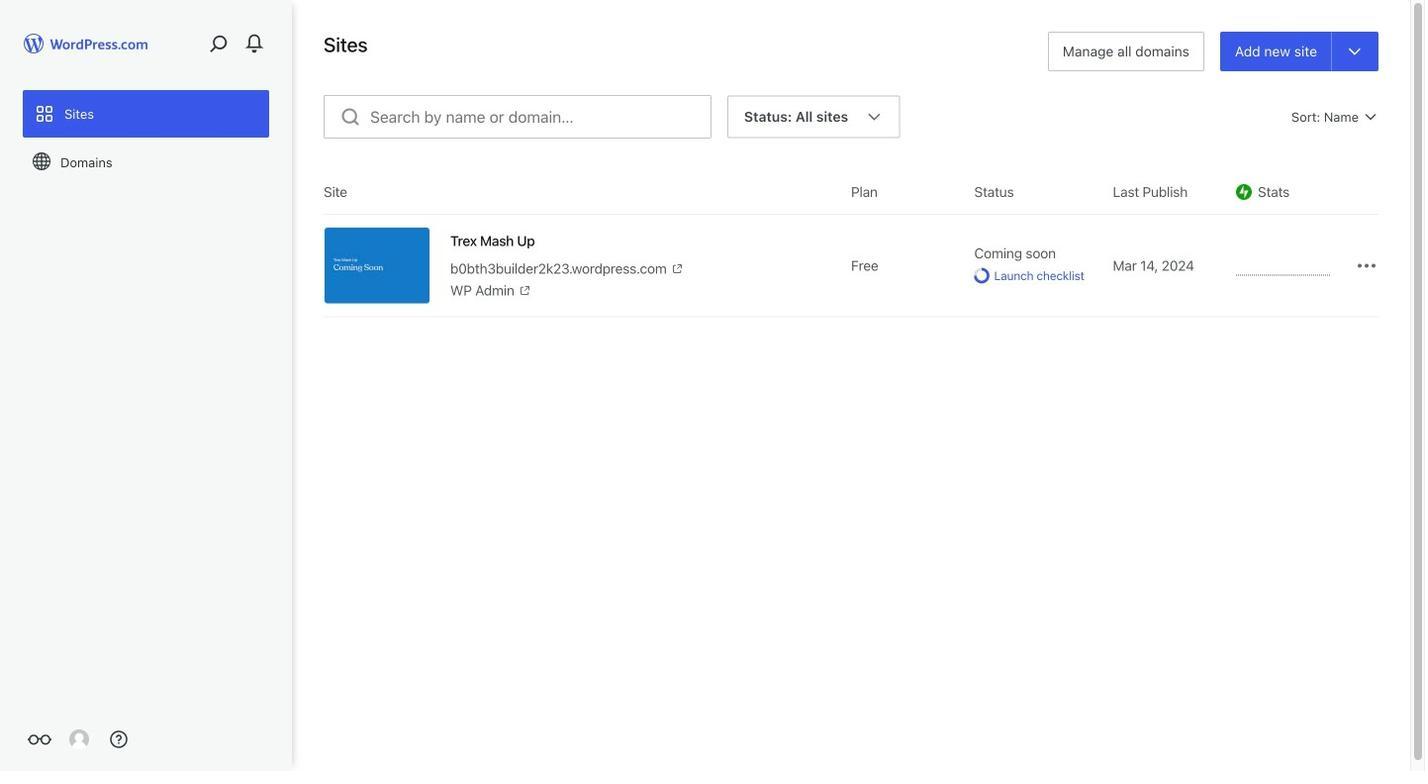 Task type: locate. For each thing, give the bounding box(es) containing it.
Search search field
[[370, 96, 711, 138]]

reader image
[[28, 728, 51, 752]]

highest hourly views 0 image
[[1237, 263, 1331, 276]]

None search field
[[324, 95, 712, 139]]



Task type: describe. For each thing, give the bounding box(es) containing it.
bob builder image
[[69, 730, 89, 750]]

sorting by name. switch sorting mode image
[[1363, 109, 1379, 125]]

visit wp admin image
[[519, 283, 532, 297]]

displaying all sites. element
[[745, 97, 849, 137]]

toggle menu image
[[1347, 43, 1364, 60]]

site actions image
[[1356, 254, 1379, 278]]



Task type: vqa. For each thing, say whether or not it's contained in the screenshot.
FREE DOMAIN WITH AN ANNUAL PLAN
no



